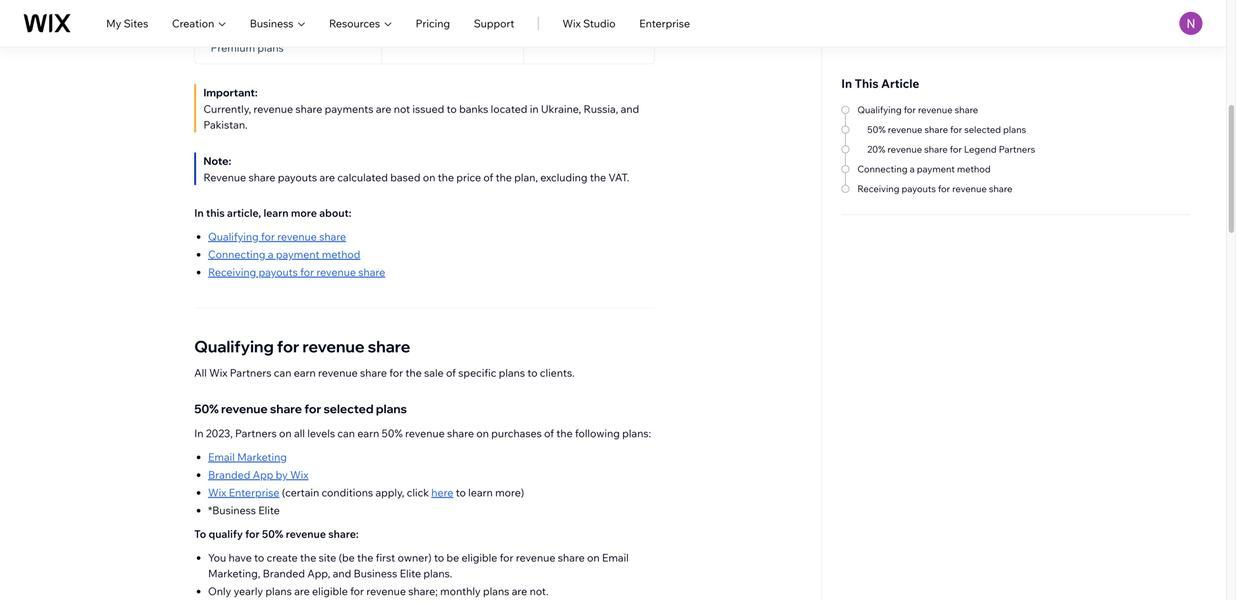 Task type: vqa. For each thing, say whether or not it's contained in the screenshot.
now.
no



Task type: describe. For each thing, give the bounding box(es) containing it.
receiving inside qualifying for revenue share connecting a payment method receiving payouts for revenue share
[[208, 266, 256, 279]]

clients.
[[540, 366, 575, 380]]

the left sale
[[406, 366, 422, 380]]

1 horizontal spatial qualifying for revenue share
[[858, 104, 979, 116]]

important:
[[204, 86, 258, 99]]

site
[[319, 551, 336, 565]]

0 vertical spatial enterprise
[[639, 17, 690, 30]]

email marketing branded app by wix wix enterprise (certain conditions apply, click here to learn more) *business elite
[[208, 451, 524, 517]]

wix studio link
[[563, 15, 616, 31]]

to right have
[[254, 551, 264, 565]]

resources
[[329, 17, 380, 30]]

0 vertical spatial earn
[[294, 366, 316, 380]]

ukraine,
[[541, 102, 581, 116]]

branded inside email marketing branded app by wix wix enterprise (certain conditions apply, click here to learn more) *business elite
[[208, 468, 250, 482]]

connecting a payment method
[[858, 163, 991, 175]]

support link
[[474, 15, 515, 31]]

plan,
[[514, 171, 538, 184]]

year
[[299, 25, 320, 39]]

share inside note: revenue share payouts are calculated based on the price of the plan, excluding the vat.
[[249, 171, 276, 184]]

are inside important: currently, revenue share payments are not issued to banks located in ukraine, russia, and pakistan.
[[376, 102, 392, 116]]

plans.
[[424, 567, 452, 580]]

to left clients.
[[528, 366, 538, 380]]

or
[[278, 25, 288, 39]]

my sites
[[106, 17, 148, 30]]

yearly,
[[211, 25, 242, 39]]

email inside email marketing branded app by wix wix enterprise (certain conditions apply, click here to learn more) *business elite
[[208, 451, 235, 464]]

based
[[390, 171, 421, 184]]

qualifying inside qualifying for revenue share connecting a payment method receiving payouts for revenue share
[[208, 230, 259, 243]]

2023,
[[206, 427, 233, 440]]

plans inside yearly, 2 year, or 3 year premium plans
[[258, 41, 284, 54]]

receiving payouts for revenue share link
[[208, 266, 385, 279]]

share inside important: currently, revenue share payments are not issued to banks located in ukraine, russia, and pakistan.
[[296, 102, 322, 116]]

partners for all wix partners can earn revenue share for the sale of specific plans to clients.
[[230, 366, 272, 380]]

qualifying for revenue share link
[[208, 230, 346, 243]]

0 vertical spatial a
[[910, 163, 915, 175]]

located
[[491, 102, 528, 116]]

payouts inside note: revenue share payouts are calculated based on the price of the plan, excluding the vat.
[[278, 171, 317, 184]]

first
[[376, 551, 395, 565]]

20% revenue share for legend partners
[[868, 144, 1036, 155]]

article,
[[227, 206, 261, 220]]

yearly, 2 year, or 3 year premium plans
[[211, 25, 320, 54]]

conditions
[[322, 486, 373, 499]]

levels
[[307, 427, 335, 440]]

specific
[[458, 366, 497, 380]]

not
[[394, 102, 410, 116]]

all
[[294, 427, 305, 440]]

share:
[[328, 528, 359, 541]]

by
[[276, 468, 288, 482]]

note: revenue share payouts are calculated based on the price of the plan, excluding the vat.
[[204, 154, 630, 184]]

this
[[855, 76, 879, 91]]

marketing,
[[208, 567, 260, 580]]

pricing
[[416, 17, 450, 30]]

1 vertical spatial can
[[338, 427, 355, 440]]

excluding
[[540, 171, 588, 184]]

marketing
[[237, 451, 287, 464]]

in this article
[[842, 76, 920, 91]]

0 vertical spatial selected
[[965, 124, 1001, 135]]

plans:
[[622, 427, 651, 440]]

legend
[[964, 144, 997, 155]]

the left following at bottom
[[557, 427, 573, 440]]

wix up *business
[[208, 486, 226, 499]]

revenue
[[204, 171, 246, 184]]

0 horizontal spatial 50% revenue share for selected plans
[[194, 402, 407, 416]]

are inside note: revenue share payouts are calculated based on the price of the plan, excluding the vat.
[[320, 171, 335, 184]]

creation
[[172, 17, 214, 30]]

pricing link
[[416, 15, 450, 31]]

app,
[[307, 567, 330, 580]]

to qualify for 50% revenue share:
[[194, 528, 359, 541]]

the left 'plan,'
[[496, 171, 512, 184]]

issued
[[413, 102, 444, 116]]

connecting inside qualifying for revenue share connecting a payment method receiving payouts for revenue share
[[208, 248, 266, 261]]

price
[[457, 171, 481, 184]]

studio
[[583, 17, 616, 30]]

more
[[291, 206, 317, 220]]

2 vertical spatial qualifying
[[194, 337, 274, 357]]

create
[[267, 551, 298, 565]]

3
[[291, 25, 297, 39]]

support
[[474, 17, 515, 30]]

to inside important: currently, revenue share payments are not issued to banks located in ukraine, russia, and pakistan.
[[447, 102, 457, 116]]

this
[[206, 206, 225, 220]]

the up app,
[[300, 551, 316, 565]]

app
[[253, 468, 273, 482]]

the left vat.
[[590, 171, 606, 184]]

0 vertical spatial learn
[[264, 206, 289, 220]]

click
[[407, 486, 429, 499]]

payouts down connecting a payment method
[[902, 183, 936, 195]]

in 2023, partners on all levels can earn 50% revenue share on purchases of the following plans:
[[194, 427, 651, 440]]

payment inside qualifying for revenue share connecting a payment method receiving payouts for revenue share
[[276, 248, 320, 261]]

wix studio
[[563, 17, 616, 30]]

are left not.
[[512, 585, 527, 598]]

my
[[106, 17, 121, 30]]

important: currently, revenue share payments are not issued to banks located in ukraine, russia, and pakistan.
[[204, 86, 639, 131]]

learn inside email marketing branded app by wix wix enterprise (certain conditions apply, click here to learn more) *business elite
[[468, 486, 493, 499]]

purchases
[[491, 427, 542, 440]]

on inside note: revenue share payouts are calculated based on the price of the plan, excluding the vat.
[[423, 171, 436, 184]]

not.
[[530, 585, 549, 598]]

my sites link
[[106, 15, 148, 31]]

elite inside email marketing branded app by wix wix enterprise (certain conditions apply, click here to learn more) *business elite
[[258, 504, 280, 517]]

1 horizontal spatial earn
[[357, 427, 379, 440]]

of for the
[[484, 171, 493, 184]]

calculated
[[337, 171, 388, 184]]

pakistan.
[[204, 118, 248, 131]]

the left price
[[438, 171, 454, 184]]



Task type: locate. For each thing, give the bounding box(es) containing it.
1 horizontal spatial business
[[354, 567, 397, 580]]

share;
[[408, 585, 438, 598]]

qualifying down in this article
[[858, 104, 902, 116]]

1 horizontal spatial payment
[[917, 163, 955, 175]]

0 horizontal spatial branded
[[208, 468, 250, 482]]

and right russia, on the top of the page
[[621, 102, 639, 116]]

note:
[[204, 154, 231, 168]]

1 vertical spatial learn
[[468, 486, 493, 499]]

(be
[[339, 551, 355, 565]]

0 vertical spatial qualifying for revenue share
[[858, 104, 979, 116]]

partners right all
[[230, 366, 272, 380]]

partners up marketing
[[235, 427, 277, 440]]

50% revenue share for selected plans up "20% revenue share for legend partners"
[[868, 124, 1026, 135]]

qualify
[[209, 528, 243, 541]]

connecting down 20%
[[858, 163, 908, 175]]

here
[[431, 486, 454, 499]]

wix enterprise link
[[208, 486, 280, 499]]

year,
[[253, 25, 276, 39]]

method inside qualifying for revenue share connecting a payment method receiving payouts for revenue share
[[322, 248, 360, 261]]

1 horizontal spatial receiving
[[858, 183, 900, 195]]

connecting
[[858, 163, 908, 175], [208, 248, 266, 261]]

1 horizontal spatial branded
[[263, 567, 305, 580]]

(certain
[[282, 486, 319, 499]]

business inside "popup button"
[[250, 17, 294, 30]]

0 vertical spatial elite
[[258, 504, 280, 517]]

are left not
[[376, 102, 392, 116]]

1 vertical spatial email
[[602, 551, 629, 565]]

1 horizontal spatial learn
[[468, 486, 493, 499]]

branded inside you have to create the site (be the first owner) to be eligible for revenue share on email marketing, branded app, and business elite plans. only yearly plans are eligible for revenue share; monthly plans are not.
[[263, 567, 305, 580]]

learn left the more)
[[468, 486, 493, 499]]

1 vertical spatial receiving
[[208, 266, 256, 279]]

receiving down 20%
[[858, 183, 900, 195]]

receiving payouts for revenue share
[[858, 183, 1013, 195]]

partners for in 2023, partners on all levels can earn 50% revenue share on purchases of the following plans:
[[235, 427, 277, 440]]

1 vertical spatial selected
[[324, 402, 374, 416]]

email inside you have to create the site (be the first owner) to be eligible for revenue share on email marketing, branded app, and business elite plans. only yearly plans are eligible for revenue share; monthly plans are not.
[[602, 551, 629, 565]]

are down app,
[[294, 585, 310, 598]]

on inside you have to create the site (be the first owner) to be eligible for revenue share on email marketing, branded app, and business elite plans. only yearly plans are eligible for revenue share; monthly plans are not.
[[587, 551, 600, 565]]

2 vertical spatial partners
[[235, 427, 277, 440]]

wix left studio
[[563, 17, 581, 30]]

1 vertical spatial 50% revenue share for selected plans
[[194, 402, 407, 416]]

earn up all
[[294, 366, 316, 380]]

1 vertical spatial qualifying for revenue share
[[194, 337, 410, 357]]

0 horizontal spatial method
[[322, 248, 360, 261]]

50% revenue share for selected plans up all
[[194, 402, 407, 416]]

1 vertical spatial in
[[194, 206, 204, 220]]

0 horizontal spatial selected
[[324, 402, 374, 416]]

all
[[194, 366, 207, 380]]

qualifying
[[858, 104, 902, 116], [208, 230, 259, 243], [194, 337, 274, 357]]

50% up 20%
[[868, 124, 886, 135]]

revenue
[[254, 102, 293, 116], [918, 104, 953, 116], [888, 124, 923, 135], [888, 144, 922, 155], [952, 183, 987, 195], [277, 230, 317, 243], [316, 266, 356, 279], [303, 337, 365, 357], [318, 366, 358, 380], [221, 402, 268, 416], [405, 427, 445, 440], [286, 528, 326, 541], [516, 551, 556, 565], [366, 585, 406, 598]]

payouts inside qualifying for revenue share connecting a payment method receiving payouts for revenue share
[[259, 266, 298, 279]]

following
[[575, 427, 620, 440]]

the
[[438, 171, 454, 184], [496, 171, 512, 184], [590, 171, 606, 184], [406, 366, 422, 380], [557, 427, 573, 440], [300, 551, 316, 565], [357, 551, 374, 565]]

method down legend
[[957, 163, 991, 175]]

payouts
[[278, 171, 317, 184], [902, 183, 936, 195], [259, 266, 298, 279]]

0 horizontal spatial can
[[274, 366, 291, 380]]

50%
[[868, 124, 886, 135], [194, 402, 219, 416], [382, 427, 403, 440], [262, 528, 283, 541]]

0 horizontal spatial elite
[[258, 504, 280, 517]]

1 horizontal spatial selected
[[965, 124, 1001, 135]]

you have to create the site (be the first owner) to be eligible for revenue share on email marketing, branded app, and business elite plans. only yearly plans are eligible for revenue share; monthly plans are not.
[[208, 551, 629, 598]]

0 vertical spatial and
[[621, 102, 639, 116]]

of
[[484, 171, 493, 184], [446, 366, 456, 380], [544, 427, 554, 440]]

yearly
[[234, 585, 263, 598]]

0 vertical spatial qualifying
[[858, 104, 902, 116]]

payments
[[325, 102, 374, 116]]

and inside you have to create the site (be the first owner) to be eligible for revenue share on email marketing, branded app, and business elite plans. only yearly plans are eligible for revenue share; monthly plans are not.
[[333, 567, 351, 580]]

to left banks
[[447, 102, 457, 116]]

to left be
[[434, 551, 444, 565]]

earn right levels
[[357, 427, 379, 440]]

receiving down connecting a payment method link
[[208, 266, 256, 279]]

apply,
[[376, 486, 405, 499]]

1 horizontal spatial eligible
[[462, 551, 497, 565]]

monthly
[[440, 585, 481, 598]]

2 vertical spatial of
[[544, 427, 554, 440]]

for
[[904, 104, 916, 116], [950, 124, 963, 135], [950, 144, 962, 155], [938, 183, 950, 195], [261, 230, 275, 243], [300, 266, 314, 279], [277, 337, 299, 357], [389, 366, 403, 380], [304, 402, 321, 416], [245, 528, 260, 541], [500, 551, 514, 565], [350, 585, 364, 598]]

payment up the receiving payouts for revenue share
[[917, 163, 955, 175]]

to inside email marketing branded app by wix wix enterprise (certain conditions apply, click here to learn more) *business elite
[[456, 486, 466, 499]]

a up the receiving payouts for revenue share
[[910, 163, 915, 175]]

qualifying for revenue share connecting a payment method receiving payouts for revenue share
[[208, 230, 385, 279]]

business button
[[250, 15, 305, 31]]

connecting down article, in the left of the page
[[208, 248, 266, 261]]

enterprise right studio
[[639, 17, 690, 30]]

0 horizontal spatial eligible
[[312, 585, 348, 598]]

1 vertical spatial method
[[322, 248, 360, 261]]

you
[[208, 551, 226, 565]]

learn up qualifying for revenue share link
[[264, 206, 289, 220]]

more)
[[495, 486, 524, 499]]

2 horizontal spatial of
[[544, 427, 554, 440]]

1 horizontal spatial method
[[957, 163, 991, 175]]

in
[[842, 76, 852, 91], [194, 206, 204, 220], [194, 427, 204, 440]]

a inside qualifying for revenue share connecting a payment method receiving payouts for revenue share
[[268, 248, 274, 261]]

of inside note: revenue share payouts are calculated based on the price of the plan, excluding the vat.
[[484, 171, 493, 184]]

0 vertical spatial can
[[274, 366, 291, 380]]

are left calculated
[[320, 171, 335, 184]]

50% up create in the bottom left of the page
[[262, 528, 283, 541]]

branded down create in the bottom left of the page
[[263, 567, 305, 580]]

0 vertical spatial receiving
[[858, 183, 900, 195]]

creation button
[[172, 15, 226, 31]]

the right (be
[[357, 551, 374, 565]]

0 vertical spatial connecting
[[858, 163, 908, 175]]

in for in this article
[[842, 76, 852, 91]]

0 horizontal spatial connecting
[[208, 248, 266, 261]]

0 vertical spatial method
[[957, 163, 991, 175]]

0 vertical spatial in
[[842, 76, 852, 91]]

learn
[[264, 206, 289, 220], [468, 486, 493, 499]]

elite inside you have to create the site (be the first owner) to be eligible for revenue share on email marketing, branded app, and business elite plans. only yearly plans are eligible for revenue share; monthly plans are not.
[[400, 567, 421, 580]]

of right price
[[484, 171, 493, 184]]

of for specific
[[446, 366, 456, 380]]

email marketing link
[[208, 451, 287, 464]]

0 vertical spatial of
[[484, 171, 493, 184]]

wix
[[563, 17, 581, 30], [209, 366, 228, 380], [290, 468, 309, 482], [208, 486, 226, 499]]

all wix partners can earn revenue share for the sale of specific plans to clients.
[[194, 366, 577, 380]]

sale
[[424, 366, 444, 380]]

eligible down app,
[[312, 585, 348, 598]]

1 horizontal spatial email
[[602, 551, 629, 565]]

be
[[447, 551, 459, 565]]

0 vertical spatial payment
[[917, 163, 955, 175]]

1 horizontal spatial can
[[338, 427, 355, 440]]

1 horizontal spatial 50% revenue share for selected plans
[[868, 124, 1026, 135]]

share inside you have to create the site (be the first owner) to be eligible for revenue share on email marketing, branded app, and business elite plans. only yearly plans are eligible for revenue share; monthly plans are not.
[[558, 551, 585, 565]]

a down qualifying for revenue share link
[[268, 248, 274, 261]]

selected
[[965, 124, 1001, 135], [324, 402, 374, 416]]

resources button
[[329, 15, 392, 31]]

2
[[244, 25, 250, 39]]

have
[[229, 551, 252, 565]]

banks
[[459, 102, 488, 116]]

1 vertical spatial enterprise
[[229, 486, 280, 499]]

to right here link
[[456, 486, 466, 499]]

0 vertical spatial business
[[250, 17, 294, 30]]

sites
[[124, 17, 148, 30]]

0 vertical spatial email
[[208, 451, 235, 464]]

wix right all
[[209, 366, 228, 380]]

in
[[530, 102, 539, 116]]

0 horizontal spatial earn
[[294, 366, 316, 380]]

selected up legend
[[965, 124, 1001, 135]]

1 vertical spatial branded
[[263, 567, 305, 580]]

elite up to qualify for 50% revenue share:
[[258, 504, 280, 517]]

owner)
[[398, 551, 432, 565]]

about:
[[319, 206, 352, 220]]

method
[[957, 163, 991, 175], [322, 248, 360, 261]]

1 horizontal spatial elite
[[400, 567, 421, 580]]

and inside important: currently, revenue share payments are not issued to banks located in ukraine, russia, and pakistan.
[[621, 102, 639, 116]]

0 vertical spatial branded
[[208, 468, 250, 482]]

partners right legend
[[999, 144, 1036, 155]]

russia,
[[584, 102, 618, 116]]

1 horizontal spatial a
[[910, 163, 915, 175]]

plans
[[258, 41, 284, 54], [1003, 124, 1026, 135], [499, 366, 525, 380], [376, 402, 407, 416], [266, 585, 292, 598], [483, 585, 510, 598]]

1 vertical spatial earn
[[357, 427, 379, 440]]

1 vertical spatial a
[[268, 248, 274, 261]]

business inside you have to create the site (be the first owner) to be eligible for revenue share on email marketing, branded app, and business elite plans. only yearly plans are eligible for revenue share; monthly plans are not.
[[354, 567, 397, 580]]

and
[[621, 102, 639, 116], [333, 567, 351, 580]]

0 horizontal spatial and
[[333, 567, 351, 580]]

payouts up more
[[278, 171, 317, 184]]

1 horizontal spatial connecting
[[858, 163, 908, 175]]

1 vertical spatial partners
[[230, 366, 272, 380]]

1 horizontal spatial of
[[484, 171, 493, 184]]

to
[[194, 528, 206, 541]]

connecting a payment method link
[[208, 248, 360, 261]]

0 vertical spatial eligible
[[462, 551, 497, 565]]

and down (be
[[333, 567, 351, 580]]

0 horizontal spatial business
[[250, 17, 294, 30]]

in for in this article, learn more about:
[[194, 206, 204, 220]]

1 vertical spatial and
[[333, 567, 351, 580]]

0 horizontal spatial qualifying for revenue share
[[194, 337, 410, 357]]

profile image image
[[1180, 12, 1203, 35]]

0 horizontal spatial learn
[[264, 206, 289, 220]]

email
[[208, 451, 235, 464], [602, 551, 629, 565]]

qualifying up all
[[194, 337, 274, 357]]

branded app by wix link
[[208, 468, 309, 482]]

article
[[881, 76, 920, 91]]

0 horizontal spatial email
[[208, 451, 235, 464]]

1 vertical spatial payment
[[276, 248, 320, 261]]

only
[[208, 585, 231, 598]]

1 vertical spatial elite
[[400, 567, 421, 580]]

0 horizontal spatial of
[[446, 366, 456, 380]]

1 vertical spatial eligible
[[312, 585, 348, 598]]

enterprise inside email marketing branded app by wix wix enterprise (certain conditions apply, click here to learn more) *business elite
[[229, 486, 280, 499]]

payment up the "receiving payouts for revenue share" "link" at left top
[[276, 248, 320, 261]]

are
[[376, 102, 392, 116], [320, 171, 335, 184], [294, 585, 310, 598], [512, 585, 527, 598]]

enterprise down branded app by wix link
[[229, 486, 280, 499]]

0 horizontal spatial enterprise
[[229, 486, 280, 499]]

0 horizontal spatial payment
[[276, 248, 320, 261]]

partners
[[999, 144, 1036, 155], [230, 366, 272, 380], [235, 427, 277, 440]]

20%
[[868, 144, 886, 155]]

of right purchases
[[544, 427, 554, 440]]

1 horizontal spatial enterprise
[[639, 17, 690, 30]]

vat.
[[609, 171, 630, 184]]

0 horizontal spatial receiving
[[208, 266, 256, 279]]

to
[[447, 102, 457, 116], [528, 366, 538, 380], [456, 486, 466, 499], [254, 551, 264, 565], [434, 551, 444, 565]]

qualifying down article, in the left of the page
[[208, 230, 259, 243]]

here link
[[431, 486, 454, 499]]

eligible
[[462, 551, 497, 565], [312, 585, 348, 598]]

elite down owner)
[[400, 567, 421, 580]]

1 vertical spatial of
[[446, 366, 456, 380]]

50% up email marketing branded app by wix wix enterprise (certain conditions apply, click here to learn more) *business elite
[[382, 427, 403, 440]]

1 vertical spatial connecting
[[208, 248, 266, 261]]

0 vertical spatial partners
[[999, 144, 1036, 155]]

1 vertical spatial qualifying
[[208, 230, 259, 243]]

of right sale
[[446, 366, 456, 380]]

0 horizontal spatial a
[[268, 248, 274, 261]]

0 vertical spatial 50% revenue share for selected plans
[[868, 124, 1026, 135]]

2 vertical spatial in
[[194, 427, 204, 440]]

a
[[910, 163, 915, 175], [268, 248, 274, 261]]

revenue inside important: currently, revenue share payments are not issued to banks located in ukraine, russia, and pakistan.
[[254, 102, 293, 116]]

in for in 2023, partners on all levels can earn 50% revenue share on purchases of the following plans:
[[194, 427, 204, 440]]

selected up levels
[[324, 402, 374, 416]]

1 horizontal spatial and
[[621, 102, 639, 116]]

wix right 'by'
[[290, 468, 309, 482]]

eligible right be
[[462, 551, 497, 565]]

branded up wix enterprise link
[[208, 468, 250, 482]]

1 vertical spatial business
[[354, 567, 397, 580]]

payouts down connecting a payment method link
[[259, 266, 298, 279]]

50% up 2023,
[[194, 402, 219, 416]]

enterprise link
[[639, 15, 690, 31]]

method down about:
[[322, 248, 360, 261]]

in this article, learn more about:
[[194, 206, 352, 220]]

payment
[[917, 163, 955, 175], [276, 248, 320, 261]]



